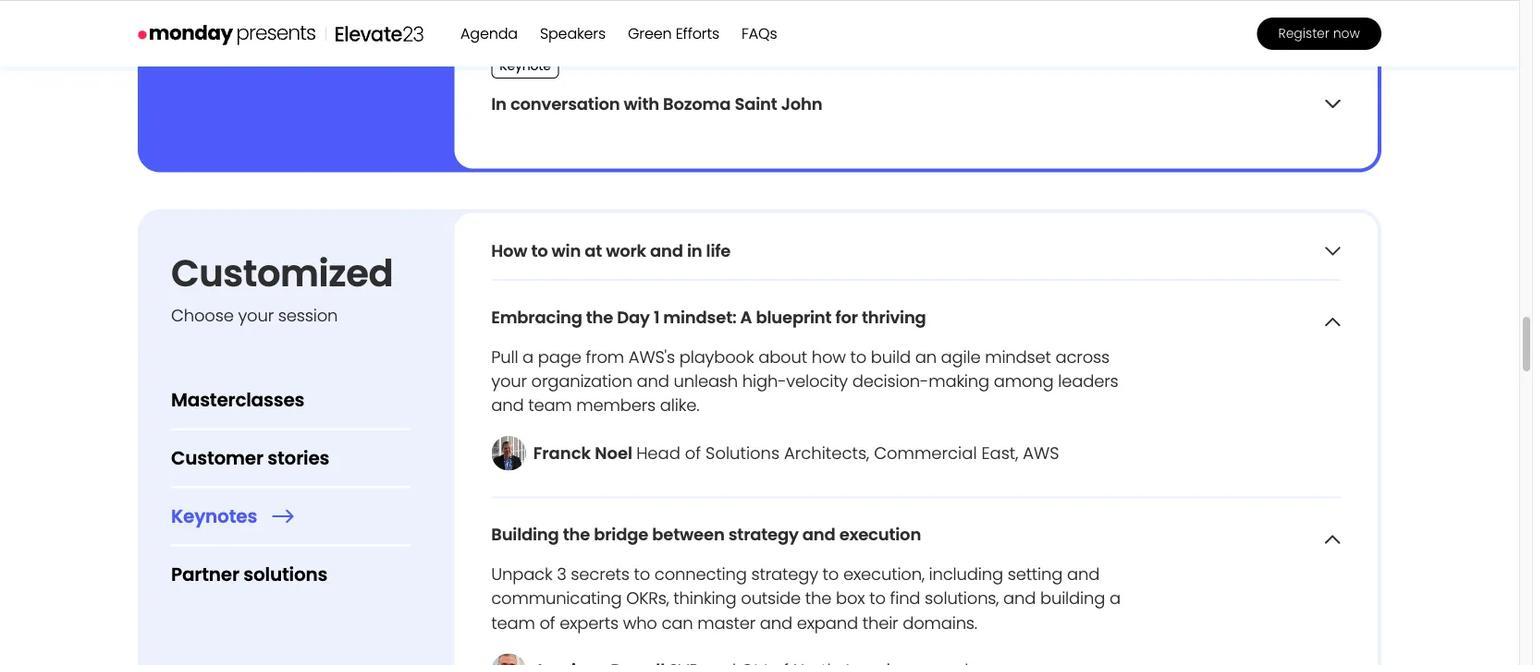Task type: describe. For each thing, give the bounding box(es) containing it.
and left in
[[650, 240, 683, 263]]

east,
[[982, 442, 1019, 465]]

how
[[812, 346, 846, 369]]

aws
[[1023, 442, 1060, 465]]

efforts
[[676, 23, 720, 44]]

and down outside
[[760, 612, 793, 635]]

faqs
[[742, 23, 777, 44]]

keynote
[[500, 56, 551, 74]]

work
[[606, 240, 646, 263]]

to up "box" at the right of page
[[823, 563, 839, 587]]

faqs link
[[742, 23, 777, 44]]

conversation
[[510, 92, 620, 116]]

decision-
[[853, 370, 929, 393]]

choose
[[171, 304, 234, 328]]

unpack
[[491, 563, 553, 587]]

customer stories link
[[171, 431, 410, 489]]

to left win at the top of page
[[531, 240, 548, 263]]

across
[[1056, 346, 1110, 369]]

strategy inside unpack 3 secrets to connecting strategy to execution, including setting and communicating okrs, thinking outside the box to find solutions, and building a team of experts who can master and expand their domains.
[[752, 563, 818, 587]]

the for bridge
[[563, 524, 590, 547]]

thriving
[[862, 306, 926, 329]]

in
[[687, 240, 702, 263]]

and up building
[[1067, 563, 1100, 587]]

a inside unpack 3 secrets to connecting strategy to execution, including setting and communicating okrs, thinking outside the box to find solutions, and building a team of experts who can master and expand their domains.
[[1110, 588, 1121, 611]]

how to win at work and in life
[[491, 240, 731, 263]]

your inside pull a page from aws's playbook about how to build an agile mindset across your organization and unleash high-velocity decision-making among leaders and team members alike.
[[491, 370, 527, 393]]

now
[[1334, 25, 1361, 43]]

embracing the day 1 mindset: a blueprint for thriving
[[491, 306, 926, 329]]

1
[[654, 306, 660, 329]]

team inside unpack 3 secrets to connecting strategy to execution, including setting and communicating okrs, thinking outside the box to find solutions, and building a team of experts who can master and expand their domains.
[[491, 612, 535, 635]]

elevate23 image
[[336, 26, 424, 42]]

partner
[[171, 563, 239, 588]]

the for day
[[586, 306, 613, 329]]

building the bridge between strategy and execution
[[491, 524, 921, 547]]

the inside unpack 3 secrets to connecting strategy to execution, including setting and communicating okrs, thinking outside the box to find solutions, and building a team of experts who can master and expand their domains.
[[805, 588, 832, 611]]

building
[[1041, 588, 1105, 611]]

noel
[[595, 442, 633, 465]]

solutions
[[706, 442, 780, 465]]

experts
[[560, 612, 619, 635]]

3
[[557, 563, 567, 587]]

speakers
[[540, 23, 606, 44]]

a
[[741, 306, 752, 329]]

organization
[[531, 370, 633, 393]]

and down "setting" on the right bottom of page
[[1004, 588, 1036, 611]]

a inside pull a page from aws's playbook about how to build an agile mindset across your organization and unleash high-velocity decision-making among leaders and team members alike.
[[523, 346, 534, 369]]

day
[[617, 306, 650, 329]]

of inside unpack 3 secrets to connecting strategy to execution, including setting and communicating okrs, thinking outside the box to find solutions, and building a team of experts who can master and expand their domains.
[[540, 612, 555, 635]]

execution
[[840, 524, 921, 547]]

customized choose your session
[[171, 247, 393, 328]]

between
[[652, 524, 725, 547]]

at
[[585, 240, 602, 263]]

agenda
[[461, 23, 518, 44]]

register
[[1279, 25, 1330, 43]]

aws's
[[629, 346, 675, 369]]

head
[[636, 442, 681, 465]]

green efforts
[[628, 23, 720, 44]]

0 vertical spatial of
[[685, 442, 701, 465]]

bridge
[[594, 524, 649, 547]]

execution,
[[844, 563, 925, 587]]

solutions
[[244, 563, 328, 588]]

john
[[781, 92, 823, 116]]

alike.
[[660, 394, 700, 417]]

customized
[[171, 247, 393, 299]]

architects,
[[784, 442, 870, 465]]



Task type: vqa. For each thing, say whether or not it's contained in the screenshot.
find
yes



Task type: locate. For each thing, give the bounding box(es) containing it.
who
[[623, 612, 657, 635]]

a right building
[[1110, 588, 1121, 611]]

https://monday.com/elevate/wp content/uploads/2023/09/franck noel headshot scaled.jpeg image
[[491, 436, 526, 471]]

commercial
[[874, 442, 977, 465]]

communicating
[[491, 588, 622, 611]]

expand
[[797, 612, 858, 635]]

the up 3
[[563, 524, 590, 547]]

box
[[836, 588, 865, 611]]

0 vertical spatial team
[[528, 394, 572, 417]]

thinking
[[674, 588, 737, 611]]

your down the customized
[[238, 304, 274, 328]]

a
[[523, 346, 534, 369], [1110, 588, 1121, 611]]

1 vertical spatial the
[[563, 524, 590, 547]]

blueprint
[[756, 306, 832, 329]]

1 vertical spatial of
[[540, 612, 555, 635]]

a right pull
[[523, 346, 534, 369]]

master
[[698, 612, 756, 635]]

from
[[586, 346, 624, 369]]

1 horizontal spatial your
[[491, 370, 527, 393]]

green efforts link
[[628, 23, 720, 44]]

to
[[531, 240, 548, 263], [851, 346, 867, 369], [634, 563, 650, 587], [823, 563, 839, 587], [870, 588, 886, 611]]

with
[[624, 92, 659, 116]]

customer
[[171, 446, 263, 472]]

masterclasses link
[[171, 372, 410, 431]]

your
[[238, 304, 274, 328], [491, 370, 527, 393]]

domains.
[[903, 612, 978, 635]]

session
[[278, 304, 338, 328]]

masterclasses
[[171, 388, 305, 414]]

their
[[863, 612, 899, 635]]

an
[[915, 346, 937, 369]]

connecting
[[655, 563, 747, 587]]

franck noel head of solutions architects, commercial east, aws
[[533, 442, 1060, 465]]

0 vertical spatial strategy
[[729, 524, 799, 547]]

keynotes
[[171, 504, 257, 530]]

1 vertical spatial team
[[491, 612, 535, 635]]

0 vertical spatial the
[[586, 306, 613, 329]]

and left execution
[[803, 524, 836, 547]]

the up expand
[[805, 588, 832, 611]]

embracing
[[491, 306, 582, 329]]

https://monday.com/elevate/wp content/uploads/2023/09/jamison powell 1.jpg image
[[491, 654, 526, 666]]

partner solutions link
[[171, 547, 410, 604]]

secrets
[[571, 563, 630, 587]]

okrs,
[[626, 588, 669, 611]]

to up okrs,
[[634, 563, 650, 587]]

the
[[586, 306, 613, 329], [563, 524, 590, 547], [805, 588, 832, 611]]

unpack 3 secrets to connecting strategy to execution, including setting and communicating okrs, thinking outside the box to find solutions, and building a team of experts who can master and expand their domains.
[[491, 563, 1121, 635]]

leaders
[[1058, 370, 1119, 393]]

pull
[[491, 346, 518, 369]]

win
[[552, 240, 581, 263]]

the left day at the top left
[[586, 306, 613, 329]]

life
[[706, 240, 731, 263]]

about
[[759, 346, 807, 369]]

team inside pull a page from aws's playbook about how to build an agile mindset across your organization and unleash high-velocity decision-making among leaders and team members alike.
[[528, 394, 572, 417]]

0 horizontal spatial your
[[238, 304, 274, 328]]

agile
[[941, 346, 981, 369]]

green
[[628, 23, 672, 44]]

1 vertical spatial your
[[491, 370, 527, 393]]

mindset
[[985, 346, 1051, 369]]

of
[[685, 442, 701, 465], [540, 612, 555, 635]]

1 vertical spatial a
[[1110, 588, 1121, 611]]

and up https://monday.com/elevate/wp content/uploads/2023/09/franck noel headshot scaled.jpeg icon
[[491, 394, 524, 417]]

team
[[528, 394, 572, 417], [491, 612, 535, 635]]

to inside pull a page from aws's playbook about how to build an agile mindset across your organization and unleash high-velocity decision-making among leaders and team members alike.
[[851, 346, 867, 369]]

1 horizontal spatial a
[[1110, 588, 1121, 611]]

your inside customized choose your session
[[238, 304, 274, 328]]

agenda link
[[461, 23, 518, 44]]

in conversation with bozoma saint john
[[491, 92, 823, 116]]

vod logo image
[[138, 23, 316, 46]]

pull a page from aws's playbook about how to build an agile mindset across your organization and unleash high-velocity decision-making among leaders and team members alike.
[[491, 346, 1119, 417]]

saint
[[735, 92, 777, 116]]

of right head
[[685, 442, 701, 465]]

outside
[[741, 588, 801, 611]]

team down 'organization'
[[528, 394, 572, 417]]

including
[[929, 563, 1003, 587]]

customer stories
[[171, 446, 330, 472]]

team up https://monday.com/elevate/wp content/uploads/2023/09/jamison powell 1.jpg icon
[[491, 612, 535, 635]]

and down aws's
[[637, 370, 669, 393]]

0 vertical spatial your
[[238, 304, 274, 328]]

mindset:
[[664, 306, 737, 329]]

1 horizontal spatial of
[[685, 442, 701, 465]]

members
[[577, 394, 656, 417]]

build
[[871, 346, 911, 369]]

for
[[836, 306, 858, 329]]

1 vertical spatial strategy
[[752, 563, 818, 587]]

making
[[929, 370, 990, 393]]

among
[[994, 370, 1054, 393]]

0 horizontal spatial a
[[523, 346, 534, 369]]

stories
[[268, 446, 330, 472]]

register now
[[1279, 25, 1361, 43]]

0 horizontal spatial of
[[540, 612, 555, 635]]

to right how
[[851, 346, 867, 369]]

partner solutions
[[171, 563, 328, 588]]

of down communicating at left
[[540, 612, 555, 635]]

0 vertical spatial a
[[523, 346, 534, 369]]

speakers link
[[540, 23, 606, 44]]

keynotes link
[[171, 489, 410, 547]]

can
[[662, 612, 693, 635]]

building
[[491, 524, 559, 547]]

unleash
[[674, 370, 738, 393]]

and
[[650, 240, 683, 263], [637, 370, 669, 393], [491, 394, 524, 417], [803, 524, 836, 547], [1067, 563, 1100, 587], [1004, 588, 1036, 611], [760, 612, 793, 635]]

strategy
[[729, 524, 799, 547], [752, 563, 818, 587]]

playbook
[[680, 346, 754, 369]]

find
[[890, 588, 921, 611]]

your down pull
[[491, 370, 527, 393]]

franck
[[533, 442, 591, 465]]

in
[[491, 92, 507, 116]]

bozoma
[[663, 92, 731, 116]]

2 vertical spatial the
[[805, 588, 832, 611]]

page
[[538, 346, 582, 369]]

how
[[491, 240, 527, 263]]

to up "their"
[[870, 588, 886, 611]]

velocity
[[787, 370, 848, 393]]

high-
[[743, 370, 787, 393]]



